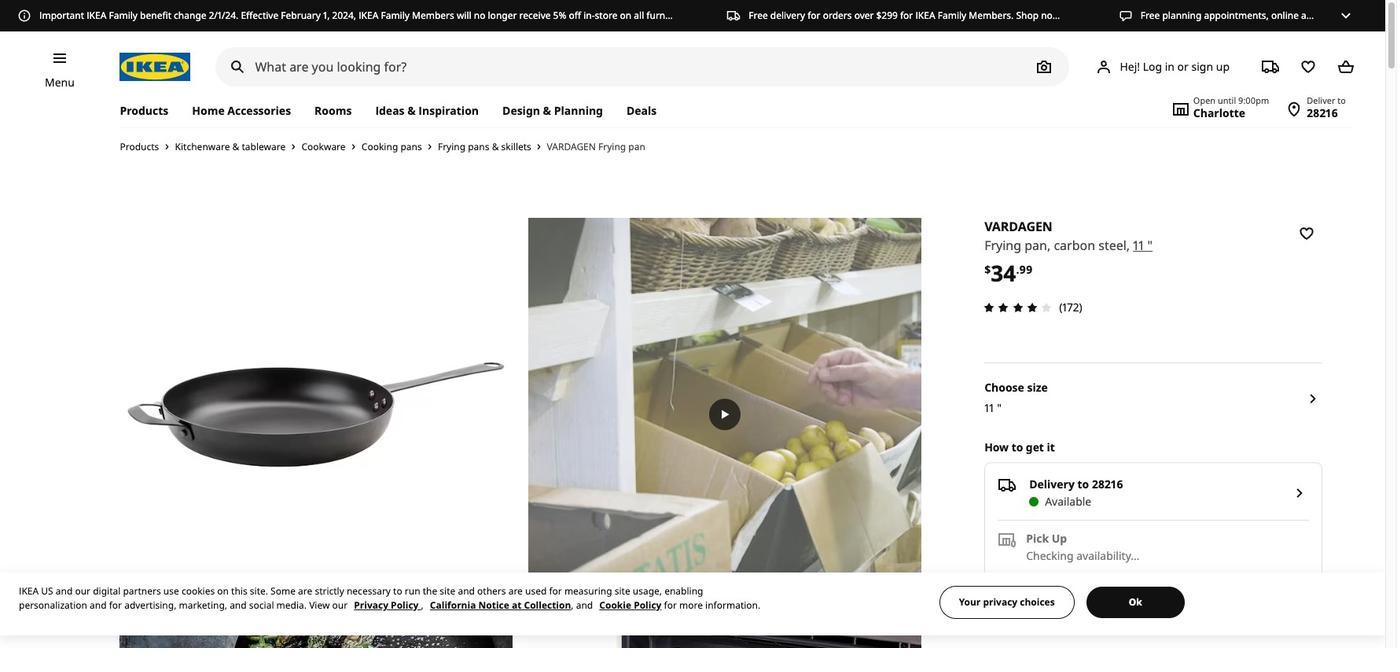 Task type: vqa. For each thing, say whether or not it's contained in the screenshot.
the top VARDAGEN
yes



Task type: describe. For each thing, give the bounding box(es) containing it.
décor.
[[708, 9, 735, 22]]

media.
[[277, 599, 307, 612]]

marketing,
[[179, 599, 227, 612]]

to for how
[[1012, 439, 1023, 454]]

privacy
[[354, 599, 389, 612]]

log
[[1143, 59, 1162, 74]]

products link for home accessories 'link'
[[120, 94, 180, 127]]

off
[[569, 9, 581, 22]]

size
[[1028, 380, 1048, 395]]

ok
[[1129, 595, 1143, 609]]

1 , from the left
[[421, 599, 424, 612]]

pan
[[629, 140, 646, 153]]

your
[[959, 595, 981, 609]]

11 " button
[[1134, 236, 1153, 256]]

delivery to 28216
[[1030, 476, 1124, 491]]

1 horizontal spatial in
[[1165, 59, 1175, 74]]

free for free delivery for orders over $299 for ikea family members. shop now through feb 3
[[749, 9, 768, 22]]

pans for frying
[[468, 140, 490, 154]]

delivery
[[1030, 476, 1075, 491]]

2 site from the left
[[615, 584, 631, 598]]

34
[[991, 258, 1016, 288]]

your privacy choices button
[[940, 586, 1075, 619]]

orders
[[823, 9, 852, 22]]

right image
[[1291, 483, 1309, 502]]

this
[[231, 584, 248, 598]]

at
[[512, 599, 522, 612]]

partners
[[123, 584, 161, 598]]

to for delivery
[[1078, 476, 1089, 491]]

for down digital
[[109, 599, 122, 612]]

cookware link
[[302, 140, 346, 154]]

kitchenware & tableware link
[[175, 140, 286, 154]]

(172) button
[[980, 298, 1083, 317]]

important ikea family benefit change 2/1/24. effective february 1, 2024, ikea family members will no longer receive 5% off in-store on all furniture and décor. learn more
[[39, 9, 789, 22]]

pans for cooking
[[401, 140, 422, 154]]

february
[[281, 9, 321, 22]]

0 horizontal spatial frying
[[438, 140, 466, 154]]

cooking pans link
[[362, 140, 422, 154]]

on inside the ikea us and our digital partners use cookies on this site. some are strictly necessary to run the site and others are used for measuring site usage, enabling personalization and for advertising, marketing, and social media. view our
[[217, 584, 229, 598]]

learn
[[738, 9, 763, 22]]

view inside the ikea us and our digital partners use cookies on this site. some are strictly necessary to run the site and others are used for measuring site usage, enabling personalization and for advertising, marketing, and social media. view our
[[309, 599, 330, 612]]

delivery
[[771, 9, 805, 22]]

3d
[[202, 587, 214, 600]]

california
[[430, 599, 476, 612]]

personalization
[[19, 599, 87, 612]]

to for deliver
[[1338, 94, 1346, 106]]

notice
[[479, 599, 510, 612]]

view in 3d button
[[127, 578, 233, 609]]

hej! log in or sign up
[[1120, 59, 1230, 74]]

or
[[1178, 59, 1189, 74]]

view in 3d
[[165, 587, 214, 600]]

now
[[1041, 9, 1060, 22]]

pan,
[[1025, 237, 1051, 254]]

carbon
[[1054, 237, 1096, 254]]

deals
[[627, 103, 657, 118]]

1 are from the left
[[298, 584, 312, 598]]

11 inside choose size 11 "
[[985, 400, 995, 415]]

9:00pm
[[1239, 94, 1270, 106]]

measuring
[[565, 584, 612, 598]]

ikea us and our digital partners use cookies on this site. some are strictly necessary to run the site and others are used for measuring site usage, enabling personalization and for advertising, marketing, and social media. view our
[[19, 584, 703, 612]]

1 family from the left
[[109, 9, 138, 22]]

how to get it
[[985, 439, 1055, 454]]

planning
[[554, 103, 603, 118]]

in store checking availability...
[[1026, 585, 1140, 617]]

2 , from the left
[[571, 599, 574, 612]]

for up privacy policy , california notice at collection , and cookie policy for more information.
[[549, 584, 562, 598]]

11 inside vardagen frying pan, carbon steel, 11 "
[[1134, 237, 1145, 254]]

frying for vardagen frying pan, carbon steel, 11 "
[[985, 237, 1022, 254]]

in- inside free planning appointments, online and in-store link
[[1321, 9, 1332, 22]]

cookies
[[182, 584, 215, 598]]

more
[[766, 9, 789, 22]]

ideas & inspiration
[[375, 103, 479, 118]]

$299
[[877, 9, 898, 22]]

2 horizontal spatial store
[[1332, 9, 1355, 22]]

use
[[163, 584, 179, 598]]

tableware
[[242, 140, 286, 154]]

skillets
[[501, 140, 532, 154]]

hej!
[[1120, 59, 1140, 74]]

privacy
[[983, 595, 1018, 609]]

ikea right $299
[[916, 9, 936, 22]]

free planning appointments, online and in-store
[[1141, 9, 1355, 22]]

planning
[[1163, 9, 1202, 22]]

1 site from the left
[[440, 584, 456, 598]]

checking for store
[[1026, 602, 1074, 617]]

cooking
[[362, 140, 398, 154]]

review: 3.8 out of 5 stars. total reviews: 172 image
[[980, 298, 1056, 317]]

frying pans & skillets link
[[438, 140, 534, 154]]

for down enabling
[[664, 599, 677, 612]]

get
[[1026, 439, 1044, 454]]

and right us
[[56, 584, 73, 598]]

more
[[680, 599, 703, 612]]

advertising,
[[124, 599, 176, 612]]

2 policy from the left
[[634, 599, 662, 612]]

over
[[855, 9, 874, 22]]

5%
[[553, 9, 567, 22]]

used
[[525, 584, 547, 598]]

up
[[1216, 59, 1230, 74]]

1 products from the top
[[120, 103, 169, 118]]

design & planning link
[[491, 94, 615, 127]]

2 are from the left
[[509, 584, 523, 598]]

hej! log in or sign up link
[[1076, 51, 1249, 83]]

in
[[1026, 585, 1037, 600]]

vardagen frying pan, carbon steel, 11 "
[[985, 218, 1153, 254]]

availability... for pick up checking availability...
[[1077, 548, 1140, 563]]

pick
[[1026, 531, 1049, 546]]

free for free planning appointments, online and in-store
[[1141, 9, 1160, 22]]

1 policy from the left
[[391, 599, 419, 612]]

store inside in store checking availability...
[[1040, 585, 1069, 600]]

and down the measuring
[[576, 599, 593, 612]]

in- inside important ikea family benefit change 2/1/24. effective february 1, 2024, ikea family members will no longer receive 5% off in-store on all furniture and décor. learn more link
[[584, 9, 595, 22]]

2024,
[[332, 9, 356, 22]]

toggle image
[[1334, 3, 1359, 28]]



Task type: locate. For each thing, give the bounding box(es) containing it.
1 vertical spatial on
[[217, 584, 229, 598]]

2 availability... from the top
[[1077, 602, 1140, 617]]

Search by product text field
[[216, 47, 1070, 87]]

ikea inside the ikea us and our digital partners use cookies on this site. some are strictly necessary to run the site and others are used for measuring site usage, enabling personalization and for advertising, marketing, and social media. view our
[[19, 584, 39, 598]]

choices
[[1020, 595, 1055, 609]]

0 vertical spatial on
[[620, 9, 632, 22]]

1 horizontal spatial "
[[1148, 237, 1153, 254]]

frying pans & skillets
[[438, 140, 532, 154]]

1 availability... from the top
[[1077, 548, 1140, 563]]

0 horizontal spatial on
[[217, 584, 229, 598]]

1 horizontal spatial our
[[332, 599, 348, 612]]

1 horizontal spatial 11
[[1134, 237, 1145, 254]]

1 vertical spatial availability...
[[1077, 602, 1140, 617]]

design
[[503, 103, 540, 118]]

deliver to 28216
[[1307, 94, 1346, 120]]

and right online
[[1302, 9, 1319, 22]]

0 vertical spatial our
[[75, 584, 91, 598]]

checking inside in store checking availability...
[[1026, 602, 1074, 617]]

the
[[423, 584, 437, 598]]

to left run
[[393, 584, 402, 598]]

products left kitchenware
[[120, 140, 159, 154]]

0 horizontal spatial 28216
[[1092, 476, 1124, 491]]

1 horizontal spatial frying
[[599, 140, 626, 153]]

1,
[[323, 9, 330, 22]]

social
[[249, 599, 274, 612]]

" inside choose size 11 "
[[997, 400, 1002, 415]]

family left members. in the top right of the page
[[938, 9, 967, 22]]

0 horizontal spatial site
[[440, 584, 456, 598]]

longer
[[488, 9, 517, 22]]

1 horizontal spatial are
[[509, 584, 523, 598]]

0 horizontal spatial ,
[[421, 599, 424, 612]]

& for kitchenware
[[232, 140, 239, 154]]

benefit
[[140, 9, 171, 22]]

through
[[1063, 9, 1099, 22]]

, down the measuring
[[571, 599, 574, 612]]

accessories
[[228, 103, 291, 118]]

checking down up
[[1026, 548, 1074, 563]]

choose size 11 "
[[985, 380, 1048, 415]]

for right $299
[[900, 9, 913, 22]]

ikea left us
[[19, 584, 39, 598]]

to up the available
[[1078, 476, 1089, 491]]

2 free from the left
[[1141, 9, 1160, 22]]

1 free from the left
[[749, 9, 768, 22]]

& left 'tableware' at the top left of the page
[[232, 140, 239, 154]]

1 horizontal spatial vardagen
[[985, 218, 1053, 235]]

frying inside vardagen frying pan, carbon steel, 11 "
[[985, 237, 1022, 254]]

in inside button
[[190, 587, 199, 600]]

free left delivery at the top of page
[[749, 9, 768, 22]]

site up california
[[440, 584, 456, 598]]

0 horizontal spatial in-
[[584, 9, 595, 22]]

rooms
[[315, 103, 352, 118]]

3
[[1120, 9, 1125, 22]]

& right the ideas
[[408, 103, 416, 118]]

1 vertical spatial "
[[997, 400, 1002, 415]]

1 horizontal spatial site
[[615, 584, 631, 598]]

on right "3d"
[[217, 584, 229, 598]]

kitchenware & tableware
[[175, 140, 286, 154]]

2 horizontal spatial frying
[[985, 237, 1022, 254]]

pans right cooking on the top left of the page
[[401, 140, 422, 154]]

1 vertical spatial products
[[120, 140, 159, 154]]

3 family from the left
[[938, 9, 967, 22]]

.
[[1016, 262, 1020, 277]]

1 vertical spatial our
[[332, 599, 348, 612]]

digital
[[93, 584, 121, 598]]

store right in
[[1040, 585, 1069, 600]]

open until 9:00pm charlotte
[[1194, 94, 1270, 120]]

up
[[1052, 531, 1067, 546]]

in- right off
[[584, 9, 595, 22]]

inspiration
[[419, 103, 479, 118]]

1 vertical spatial in
[[190, 587, 199, 600]]

frying down inspiration
[[438, 140, 466, 154]]

products link for kitchenware & tableware link
[[120, 140, 159, 154]]

free planning appointments, online and in-store link
[[1119, 9, 1355, 23]]

ideas
[[375, 103, 405, 118]]

0 horizontal spatial store
[[595, 9, 618, 22]]

ikea
[[87, 9, 106, 22], [359, 9, 379, 22], [916, 9, 936, 22], [19, 584, 39, 598]]

privacy policy link
[[354, 599, 421, 612]]

0 vertical spatial vardagen
[[547, 140, 596, 153]]

in left "3d"
[[190, 587, 199, 600]]

deals link
[[615, 94, 669, 127]]

1 checking from the top
[[1026, 548, 1074, 563]]

to inside deliver to 28216
[[1338, 94, 1346, 106]]

will
[[457, 9, 472, 22]]

receive
[[519, 9, 551, 22]]

menu
[[45, 75, 75, 90]]

11 right "steel,"
[[1134, 237, 1145, 254]]

1 pans from the left
[[401, 140, 422, 154]]

free inside free planning appointments, online and in-store link
[[1141, 9, 1160, 22]]

in- left toggle "icon" at the right of page
[[1321, 9, 1332, 22]]

it
[[1047, 439, 1055, 454]]

0 horizontal spatial family
[[109, 9, 138, 22]]

2 products link from the top
[[120, 140, 159, 154]]

0 horizontal spatial free
[[749, 9, 768, 22]]

change
[[174, 9, 207, 22]]

important ikea family benefit change 2/1/24. effective february 1, 2024, ikea family members will no longer receive 5% off in-store on all furniture and décor. learn more link
[[17, 9, 789, 23]]

frying
[[599, 140, 626, 153], [438, 140, 466, 154], [985, 237, 1022, 254]]

& left skillets
[[492, 140, 499, 154]]

0 horizontal spatial pans
[[401, 140, 422, 154]]

site.
[[250, 584, 268, 598]]

1 horizontal spatial pans
[[468, 140, 490, 154]]

11
[[1134, 237, 1145, 254], [985, 400, 995, 415]]

availability... inside pick up checking availability...
[[1077, 548, 1140, 563]]

family
[[109, 9, 138, 22], [381, 9, 410, 22], [938, 9, 967, 22]]

0 horizontal spatial 11
[[985, 400, 995, 415]]

0 horizontal spatial our
[[75, 584, 91, 598]]

1 vertical spatial vardagen
[[985, 218, 1053, 235]]

28216 for delivery to 28216
[[1092, 476, 1124, 491]]

pans
[[401, 140, 422, 154], [468, 140, 490, 154]]

and up california
[[458, 584, 475, 598]]

store right off
[[595, 9, 618, 22]]

pans left skillets
[[468, 140, 490, 154]]

frying for vardagen frying pan
[[599, 140, 626, 153]]

0 vertical spatial products
[[120, 103, 169, 118]]

sign
[[1192, 59, 1214, 74]]

" inside vardagen frying pan, carbon steel, 11 "
[[1148, 237, 1153, 254]]

0 horizontal spatial vardagen
[[547, 140, 596, 153]]

2 checking from the top
[[1026, 602, 1074, 617]]

appointments,
[[1204, 9, 1269, 22]]

to right deliver
[[1338, 94, 1346, 106]]

& for design
[[543, 103, 551, 118]]

to inside the ikea us and our digital partners use cookies on this site. some are strictly necessary to run the site and others are used for measuring site usage, enabling personalization and for advertising, marketing, and social media. view our
[[393, 584, 402, 598]]

28216 for deliver to 28216
[[1307, 105, 1339, 120]]

vardagen up pan,
[[985, 218, 1053, 235]]

members.
[[969, 9, 1014, 22]]

free
[[749, 9, 768, 22], [1141, 9, 1160, 22]]

members
[[412, 9, 454, 22]]

1 in- from the left
[[584, 9, 595, 22]]

11 down choose
[[985, 400, 995, 415]]

store right online
[[1332, 9, 1355, 22]]

0 horizontal spatial view
[[165, 587, 188, 600]]

home accessories link
[[180, 94, 303, 127]]

effective
[[241, 9, 279, 22]]

kitchenware
[[175, 140, 230, 154]]

$ 34 . 99
[[985, 258, 1033, 288]]

28216 inside deliver to 28216
[[1307, 105, 1339, 120]]

1 vertical spatial products link
[[120, 140, 159, 154]]

vardagen frying pan, carbon steel, 11 " image
[[120, 218, 513, 611], [120, 631, 513, 648], [529, 631, 922, 648]]

1 horizontal spatial in-
[[1321, 9, 1332, 22]]

availability... inside in store checking availability...
[[1077, 602, 1140, 617]]

checking for up
[[1026, 548, 1074, 563]]

products link down the ikea logotype, go to start page
[[120, 94, 180, 127]]

us
[[41, 584, 53, 598]]

ikea logotype, go to start page image
[[120, 53, 191, 81]]

0 vertical spatial products link
[[120, 94, 180, 127]]

, down the
[[421, 599, 424, 612]]

for left orders
[[808, 9, 821, 22]]

run
[[405, 584, 420, 598]]

1 products link from the top
[[120, 94, 180, 127]]

on left all
[[620, 9, 632, 22]]

1 vertical spatial checking
[[1026, 602, 1074, 617]]

1 horizontal spatial store
[[1040, 585, 1069, 600]]

vardagen inside vardagen frying pan, carbon steel, 11 "
[[985, 218, 1053, 235]]

in
[[1165, 59, 1175, 74], [190, 587, 199, 600]]

28216 right delivery
[[1092, 476, 1124, 491]]

open
[[1194, 94, 1216, 106]]

ok button
[[1087, 587, 1185, 618]]

in left or
[[1165, 59, 1175, 74]]

to left get
[[1012, 439, 1023, 454]]

view inside button
[[165, 587, 188, 600]]

1 horizontal spatial family
[[381, 9, 410, 22]]

1 horizontal spatial ,
[[571, 599, 574, 612]]

availability... down pick up checking availability...
[[1077, 602, 1140, 617]]

vardagen down planning
[[547, 140, 596, 153]]

" down choose
[[997, 400, 1002, 415]]

all
[[634, 9, 644, 22]]

checking down in
[[1026, 602, 1074, 617]]

0 vertical spatial in
[[1165, 59, 1175, 74]]

1 horizontal spatial on
[[620, 9, 632, 22]]

furniture
[[647, 9, 686, 22]]

menu button
[[45, 74, 75, 91]]

0 horizontal spatial policy
[[391, 599, 419, 612]]

products down the ikea logotype, go to start page
[[120, 103, 169, 118]]

0 horizontal spatial are
[[298, 584, 312, 598]]

others
[[477, 584, 506, 598]]

free delivery for orders over $299 for ikea family members. shop now through feb 3 link
[[727, 9, 1125, 23]]

0 vertical spatial checking
[[1026, 548, 1074, 563]]

2 pans from the left
[[468, 140, 490, 154]]

0 vertical spatial 11
[[1134, 237, 1145, 254]]

0 vertical spatial 28216
[[1307, 105, 1339, 120]]

and down digital
[[90, 599, 107, 612]]

steel,
[[1099, 237, 1130, 254]]

1 horizontal spatial 28216
[[1307, 105, 1339, 120]]

vardagen for vardagen frying pan, carbon steel, 11 "
[[985, 218, 1053, 235]]

ikea right important in the left top of the page
[[87, 9, 106, 22]]

ikea right 2024,
[[359, 9, 379, 22]]

online
[[1272, 9, 1299, 22]]

0 vertical spatial "
[[1148, 237, 1153, 254]]

family left members
[[381, 9, 410, 22]]

& right design
[[543, 103, 551, 118]]

1 horizontal spatial free
[[1141, 9, 1160, 22]]

cookware
[[302, 140, 346, 154]]

0 horizontal spatial "
[[997, 400, 1002, 415]]

strictly
[[315, 584, 344, 598]]

rooms link
[[303, 94, 364, 127]]

0 vertical spatial availability...
[[1077, 548, 1140, 563]]

1 vertical spatial 11
[[985, 400, 995, 415]]

0 horizontal spatial in
[[190, 587, 199, 600]]

None search field
[[216, 47, 1070, 87]]

frying up 34
[[985, 237, 1022, 254]]

,
[[421, 599, 424, 612], [571, 599, 574, 612]]

policy down usage,
[[634, 599, 662, 612]]

1 horizontal spatial policy
[[634, 599, 662, 612]]

vardagen for vardagen frying pan
[[547, 140, 596, 153]]

products link left kitchenware
[[120, 140, 159, 154]]

free right "3"
[[1141, 9, 1160, 22]]

2 products from the top
[[120, 140, 159, 154]]

family left benefit
[[109, 9, 138, 22]]

1 vertical spatial 28216
[[1092, 476, 1124, 491]]

& for ideas
[[408, 103, 416, 118]]

availability... for in store checking availability...
[[1077, 602, 1140, 617]]

frying left pan
[[599, 140, 626, 153]]

and left "décor."
[[689, 9, 706, 22]]

2 family from the left
[[381, 9, 410, 22]]

checking inside pick up checking availability...
[[1026, 548, 1074, 563]]

products
[[120, 103, 169, 118], [120, 140, 159, 154]]

availability... up in store checking availability...
[[1077, 548, 1140, 563]]

feb
[[1101, 9, 1117, 22]]

2 horizontal spatial family
[[938, 9, 967, 22]]

" right "steel,"
[[1148, 237, 1153, 254]]

(172)
[[1060, 299, 1083, 314]]

2 in- from the left
[[1321, 9, 1332, 22]]

site up cookie
[[615, 584, 631, 598]]

privacy policy , california notice at collection , and cookie policy for more information.
[[354, 599, 761, 612]]

and down this in the bottom left of the page
[[230, 599, 247, 612]]

are up the "at"
[[509, 584, 523, 598]]

our down strictly
[[332, 599, 348, 612]]

1 horizontal spatial view
[[309, 599, 330, 612]]

28216 right 9:00pm
[[1307, 105, 1339, 120]]

store
[[595, 9, 618, 22], [1332, 9, 1355, 22], [1040, 585, 1069, 600]]

our left digital
[[75, 584, 91, 598]]

shop
[[1016, 9, 1039, 22]]

policy down run
[[391, 599, 419, 612]]

are up "media."
[[298, 584, 312, 598]]



